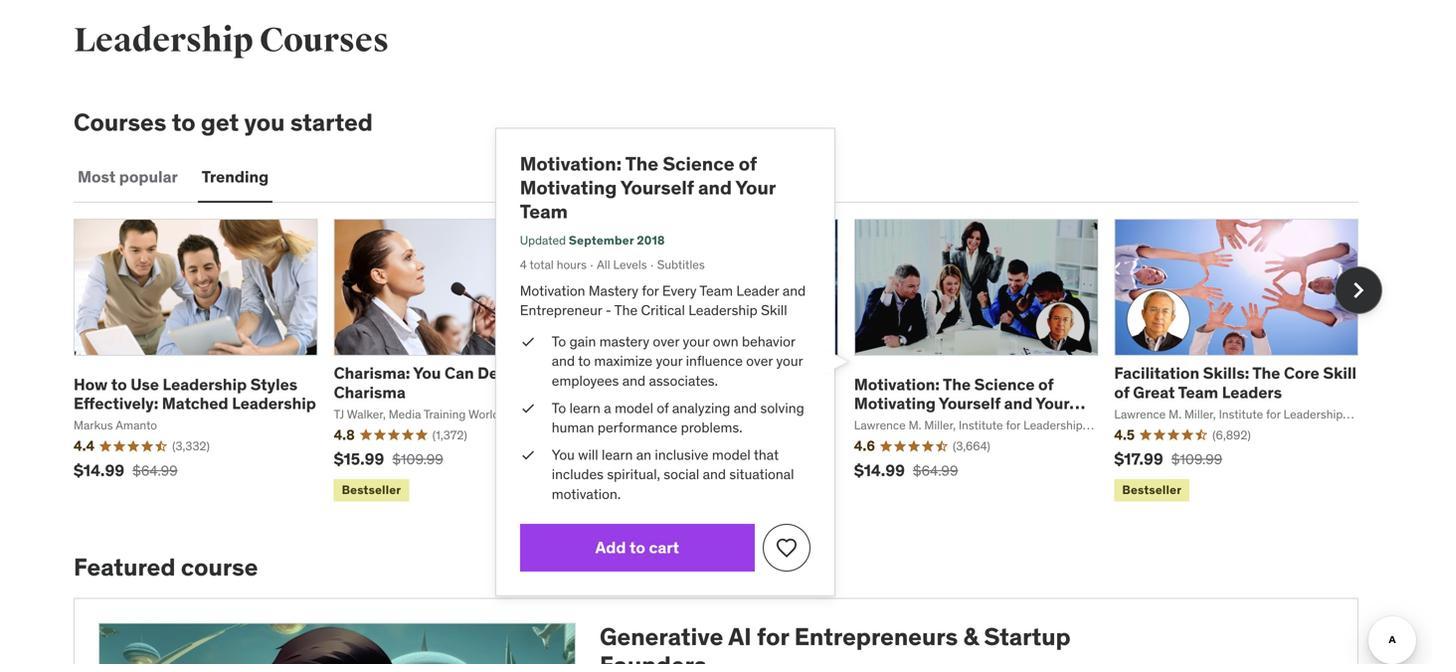 Task type: vqa. For each thing, say whether or not it's contained in the screenshot.
Great
yes



Task type: describe. For each thing, give the bounding box(es) containing it.
all
[[597, 257, 610, 273]]

facilitation skills: the core skill of great team leaders link
[[1115, 363, 1357, 403]]

maximize
[[594, 352, 653, 370]]

effectively:
[[74, 393, 158, 414]]

team inside motivation mastery for every team leader and entrepreneur - the critical leadership skill
[[700, 282, 733, 300]]

team inside facilitation skills: the core skill of great team leaders
[[1178, 382, 1219, 403]]

the inside facilitation skills: the core skill of great team leaders
[[1253, 363, 1281, 384]]

of inside motivation: the science of motivating yourself and your team
[[1039, 374, 1054, 395]]

leaders
[[1222, 382, 1282, 403]]

mastery
[[589, 282, 639, 300]]

&
[[964, 622, 979, 652]]

$14.99 $64.99
[[854, 460, 959, 481]]

for for entrepreneurs
[[757, 622, 789, 652]]

trending button
[[198, 153, 273, 201]]

own
[[713, 333, 739, 351]]

generative
[[600, 622, 724, 652]]

science for motivation: the science of motivating yourself and your team
[[975, 374, 1035, 395]]

motivation.
[[552, 485, 621, 503]]

cart
[[649, 537, 679, 558]]

and inside motivation: the science of motivating yourself and your team updated september 2018
[[698, 176, 732, 200]]

your for motivation: the science of motivating yourself and your team
[[1036, 393, 1070, 414]]

employees
[[552, 372, 619, 390]]

all levels
[[597, 257, 647, 273]]

total
[[530, 257, 554, 273]]

problems.
[[681, 419, 743, 437]]

includes
[[552, 466, 604, 484]]

learn inside to learn a model of analyzing and solving human performance problems.
[[570, 399, 601, 417]]

-
[[606, 301, 612, 319]]

how to use leadership styles effectively: matched leadership link
[[74, 374, 316, 414]]

a
[[604, 399, 612, 417]]

gain
[[570, 333, 596, 351]]

situational
[[730, 466, 794, 484]]

hours
[[557, 257, 587, 273]]

will
[[578, 446, 599, 464]]

use
[[131, 374, 159, 395]]

startup
[[984, 622, 1071, 652]]

updated
[[520, 233, 566, 248]]

motivation: the science of motivating yourself and your team link for all levels
[[520, 152, 776, 223]]

motivation: for motivation: the science of motivating yourself and your team updated september 2018
[[520, 152, 622, 176]]

xsmall image for to learn a model of analyzing and solving human performance problems.
[[520, 399, 536, 418]]

get
[[201, 108, 239, 137]]

started
[[290, 108, 373, 137]]

(3,664)
[[953, 439, 991, 454]]

leader
[[737, 282, 779, 300]]

matched
[[162, 393, 228, 414]]

how to use leadership styles effectively: matched leadership
[[74, 374, 316, 414]]

for for every
[[642, 282, 659, 300]]

next image
[[1343, 275, 1375, 307]]

solving
[[761, 399, 805, 417]]

and inside motivation mastery for every team leader and entrepreneur - the critical leadership skill
[[783, 282, 806, 300]]

and inside motivation: the science of motivating yourself and your team
[[1004, 393, 1033, 414]]

$64.99
[[913, 462, 959, 480]]

motivating for motivation: the science of motivating yourself and your team updated september 2018
[[520, 176, 617, 200]]

m.
[[909, 418, 922, 433]]

to inside to gain mastery over your own behavior and to maximize your influence over your employees and associates.
[[578, 352, 591, 370]]

great
[[1133, 382, 1175, 403]]

add
[[596, 537, 626, 558]]

most popular button
[[74, 153, 182, 201]]

carousel element
[[74, 219, 1383, 506]]

you will learn an inclusive model that includes spiritual, social and situational motivation.
[[552, 446, 794, 503]]

miller,
[[925, 418, 956, 433]]

science for motivation: the science of motivating yourself and your team updated september 2018
[[663, 152, 735, 176]]

spiritual,
[[607, 466, 660, 484]]

4 total hours
[[520, 257, 587, 273]]

leadership inside motivation mastery for every team leader and entrepreneur - the critical leadership skill
[[689, 301, 758, 319]]

of inside facilitation skills: the core skill of great team leaders
[[1115, 382, 1130, 403]]

of inside to learn a model of analyzing and solving human performance problems.
[[657, 399, 669, 417]]

september
[[569, 233, 634, 248]]

levels
[[613, 257, 647, 273]]

team inside motivation: the science of motivating yourself and your team updated september 2018
[[520, 199, 568, 223]]

model inside you will learn an inclusive model that includes spiritual, social and situational motivation.
[[712, 446, 751, 464]]

most popular
[[78, 167, 178, 187]]

to for courses to get you started
[[172, 108, 196, 137]]

1 vertical spatial over
[[746, 352, 773, 370]]

social
[[664, 466, 700, 484]]

performance
[[598, 419, 678, 437]]

trending
[[202, 167, 269, 187]]

yourself for motivation: the science of motivating yourself and your team updated september 2018
[[621, 176, 694, 200]]

to for to gain mastery over your own behavior and to maximize your influence over your employees and associates.
[[552, 333, 566, 351]]

mastery
[[600, 333, 650, 351]]

inclusive
[[655, 446, 709, 464]]

facilitation skills: the core skill of great team leaders
[[1115, 363, 1357, 403]]

entrepreneurs
[[795, 622, 958, 652]]

4.6
[[854, 437, 875, 455]]

and inside you will learn an inclusive model that includes spiritual, social and situational motivation.
[[703, 466, 726, 484]]

your down behavior
[[776, 352, 803, 370]]

behavior
[[742, 333, 796, 351]]

team inside motivation: the science of motivating yourself and your team
[[854, 413, 895, 433]]

critical
[[641, 301, 685, 319]]

motivating for motivation: the science of motivating yourself and your team
[[854, 393, 936, 414]]

for inside lawrence m. miller, institute for leadership excellence
[[1006, 418, 1021, 433]]

founders
[[600, 651, 707, 665]]

3664 reviews element
[[953, 438, 991, 455]]

your for motivation: the science of motivating yourself and your team updated september 2018
[[736, 176, 776, 200]]

and down gain
[[552, 352, 575, 370]]

skills:
[[1203, 363, 1250, 384]]



Task type: locate. For each thing, give the bounding box(es) containing it.
1 vertical spatial learn
[[602, 446, 633, 464]]

learn up spiritual,
[[602, 446, 633, 464]]

most
[[78, 167, 116, 187]]

how
[[74, 374, 108, 395]]

1 horizontal spatial yourself
[[939, 393, 1001, 414]]

for inside generative ai for entrepreneurs & startup founders
[[757, 622, 789, 652]]

science inside motivation: the science of motivating yourself and your team updated september 2018
[[663, 152, 735, 176]]

team right great
[[1178, 382, 1219, 403]]

0 vertical spatial science
[[663, 152, 735, 176]]

team right every
[[700, 282, 733, 300]]

yourself
[[621, 176, 694, 200], [939, 393, 1001, 414]]

0 horizontal spatial motivation:
[[520, 152, 622, 176]]

team up updated
[[520, 199, 568, 223]]

science up institute
[[975, 374, 1035, 395]]

excellence
[[854, 435, 912, 450]]

motivation: the science of motivating yourself and your team updated september 2018
[[520, 152, 776, 248]]

0 horizontal spatial over
[[653, 333, 680, 351]]

1 vertical spatial motivation: the science of motivating yourself and your team link
[[854, 374, 1086, 433]]

4
[[520, 257, 527, 273]]

to for to learn a model of analyzing and solving human performance problems.
[[552, 399, 566, 417]]

0 vertical spatial model
[[615, 399, 654, 417]]

1 vertical spatial courses
[[74, 108, 166, 137]]

and up the subtitles
[[698, 176, 732, 200]]

1 vertical spatial model
[[712, 446, 751, 464]]

0 vertical spatial over
[[653, 333, 680, 351]]

to left get
[[172, 108, 196, 137]]

1 horizontal spatial science
[[975, 374, 1035, 395]]

leadership up get
[[74, 20, 253, 61]]

the
[[626, 152, 659, 176], [615, 301, 638, 319], [1253, 363, 1281, 384], [943, 374, 971, 395]]

for right ai
[[757, 622, 789, 652]]

skill
[[761, 301, 788, 319], [1324, 363, 1357, 384]]

motivating up lawrence
[[854, 393, 936, 414]]

learn left 'a'
[[570, 399, 601, 417]]

xsmall image up develop at the bottom
[[520, 332, 536, 352]]

charisma:
[[334, 363, 410, 384]]

yourself inside motivation: the science of motivating yourself and your team updated september 2018
[[621, 176, 694, 200]]

1 horizontal spatial motivation:
[[854, 374, 940, 395]]

0 vertical spatial motivation: the science of motivating yourself and your team link
[[520, 152, 776, 223]]

0 vertical spatial you
[[413, 363, 441, 384]]

institute
[[959, 418, 1003, 433]]

charisma: you can develop charisma link
[[334, 363, 540, 403]]

motivation: the science of motivating yourself and your team
[[854, 374, 1070, 433]]

0 horizontal spatial you
[[413, 363, 441, 384]]

the inside motivation mastery for every team leader and entrepreneur - the critical leadership skill
[[615, 301, 638, 319]]

leadership inside lawrence m. miller, institute for leadership excellence
[[1024, 418, 1083, 433]]

courses up most popular
[[74, 108, 166, 137]]

1 to from the top
[[552, 333, 566, 351]]

leadership
[[74, 20, 253, 61], [689, 301, 758, 319], [163, 374, 247, 395], [232, 393, 316, 414], [1024, 418, 1083, 433]]

xsmall image for you will learn an inclusive model that includes spiritual, social and situational motivation.
[[520, 446, 536, 465]]

2 vertical spatial xsmall image
[[520, 446, 536, 465]]

to inside button
[[630, 537, 646, 558]]

1 vertical spatial to
[[552, 399, 566, 417]]

2018
[[637, 233, 665, 248]]

to gain mastery over your own behavior and to maximize your influence over your employees and associates.
[[552, 333, 803, 390]]

you inside you will learn an inclusive model that includes spiritual, social and situational motivation.
[[552, 446, 575, 464]]

leadership up own
[[689, 301, 758, 319]]

influence
[[686, 352, 743, 370]]

1 horizontal spatial learn
[[602, 446, 633, 464]]

1 horizontal spatial skill
[[1324, 363, 1357, 384]]

can
[[445, 363, 474, 384]]

over
[[653, 333, 680, 351], [746, 352, 773, 370]]

courses to get you started
[[74, 108, 373, 137]]

1 xsmall image from the top
[[520, 332, 536, 352]]

0 horizontal spatial learn
[[570, 399, 601, 417]]

1 vertical spatial science
[[975, 374, 1035, 395]]

associates.
[[649, 372, 718, 390]]

the inside motivation: the science of motivating yourself and your team updated september 2018
[[626, 152, 659, 176]]

model up performance
[[615, 399, 654, 417]]

motivating inside motivation: the science of motivating yourself and your team updated september 2018
[[520, 176, 617, 200]]

popular
[[119, 167, 178, 187]]

leadership right matched
[[232, 393, 316, 414]]

0 horizontal spatial motivating
[[520, 176, 617, 200]]

1 vertical spatial yourself
[[939, 393, 1001, 414]]

2 xsmall image from the top
[[520, 399, 536, 418]]

the inside motivation: the science of motivating yourself and your team
[[943, 374, 971, 395]]

wishlist image
[[775, 536, 799, 560]]

3 xsmall image from the top
[[520, 446, 536, 465]]

0 horizontal spatial model
[[615, 399, 654, 417]]

core
[[1284, 363, 1320, 384]]

motivation: the science of motivating yourself and your team link up (3,664)
[[854, 374, 1086, 433]]

yourself up 2018
[[621, 176, 694, 200]]

of inside motivation: the science of motivating yourself and your team updated september 2018
[[739, 152, 757, 176]]

1 horizontal spatial your
[[1036, 393, 1070, 414]]

to inside to learn a model of analyzing and solving human performance problems.
[[552, 399, 566, 417]]

human
[[552, 419, 594, 437]]

to inside 'how to use leadership styles effectively: matched leadership'
[[111, 374, 127, 395]]

learn
[[570, 399, 601, 417], [602, 446, 633, 464]]

subtitles
[[657, 257, 705, 273]]

to left use
[[111, 374, 127, 395]]

yourself inside motivation: the science of motivating yourself and your team
[[939, 393, 1001, 414]]

for
[[642, 282, 659, 300], [1006, 418, 1021, 433], [757, 622, 789, 652]]

motivation: the science of motivating yourself and your team link inside carousel element
[[854, 374, 1086, 433]]

you
[[413, 363, 441, 384], [552, 446, 575, 464]]

to for add to cart
[[630, 537, 646, 558]]

1 vertical spatial you
[[552, 446, 575, 464]]

0 vertical spatial to
[[552, 333, 566, 351]]

your up influence
[[683, 333, 710, 351]]

xsmall image left will
[[520, 446, 536, 465]]

0 vertical spatial yourself
[[621, 176, 694, 200]]

xsmall image down develop at the bottom
[[520, 399, 536, 418]]

motivation: inside motivation: the science of motivating yourself and your team
[[854, 374, 940, 395]]

the up miller,
[[943, 374, 971, 395]]

lawrence m. miller, institute for leadership excellence
[[854, 418, 1083, 450]]

motivation: the science of motivating yourself and your team link for (3,664)
[[854, 374, 1086, 433]]

motivation: for motivation: the science of motivating yourself and your team
[[854, 374, 940, 395]]

motivation: the science of motivating yourself and your team link up 2018
[[520, 152, 776, 223]]

featured
[[74, 553, 176, 583]]

and right leader
[[783, 282, 806, 300]]

0 horizontal spatial for
[[642, 282, 659, 300]]

your
[[683, 333, 710, 351], [656, 352, 683, 370], [776, 352, 803, 370]]

add to cart
[[596, 537, 679, 558]]

model
[[615, 399, 654, 417], [712, 446, 751, 464]]

science up 2018
[[663, 152, 735, 176]]

to up employees
[[578, 352, 591, 370]]

an
[[636, 446, 652, 464]]

0 vertical spatial for
[[642, 282, 659, 300]]

motivation: inside motivation: the science of motivating yourself and your team updated september 2018
[[520, 152, 622, 176]]

entrepreneur
[[520, 301, 602, 319]]

1 vertical spatial skill
[[1324, 363, 1357, 384]]

the right -
[[615, 301, 638, 319]]

and right social
[[703, 466, 726, 484]]

skill inside facilitation skills: the core skill of great team leaders
[[1324, 363, 1357, 384]]

add to cart button
[[520, 524, 755, 572]]

every
[[662, 282, 697, 300]]

1 vertical spatial motivating
[[854, 393, 936, 414]]

1 vertical spatial your
[[1036, 393, 1070, 414]]

to up human
[[552, 399, 566, 417]]

of
[[739, 152, 757, 176], [1039, 374, 1054, 395], [1115, 382, 1130, 403], [657, 399, 669, 417]]

1 horizontal spatial over
[[746, 352, 773, 370]]

generative ai for entrepreneurs & startup founders
[[600, 622, 1071, 665]]

motivation mastery for every team leader and entrepreneur - the critical leadership skill
[[520, 282, 806, 319]]

leadership courses
[[74, 20, 389, 61]]

to left gain
[[552, 333, 566, 351]]

0 horizontal spatial courses
[[74, 108, 166, 137]]

and up lawrence m. miller, institute for leadership excellence
[[1004, 393, 1033, 414]]

motivation
[[520, 282, 586, 300]]

0 vertical spatial learn
[[570, 399, 601, 417]]

xsmall image
[[520, 332, 536, 352], [520, 399, 536, 418], [520, 446, 536, 465]]

develop
[[478, 363, 540, 384]]

lawrence
[[854, 418, 906, 433]]

your
[[736, 176, 776, 200], [1036, 393, 1070, 414]]

charisma
[[334, 382, 406, 403]]

0 vertical spatial courses
[[260, 20, 389, 61]]

science inside motivation: the science of motivating yourself and your team
[[975, 374, 1035, 395]]

facilitation
[[1115, 363, 1200, 384]]

leadership right use
[[163, 374, 247, 395]]

to inside to gain mastery over your own behavior and to maximize your influence over your employees and associates.
[[552, 333, 566, 351]]

yourself for motivation: the science of motivating yourself and your team
[[939, 393, 1001, 414]]

$14.99
[[854, 460, 905, 481]]

1 horizontal spatial for
[[757, 622, 789, 652]]

charisma: you can develop charisma
[[334, 363, 540, 403]]

leadership right institute
[[1024, 418, 1083, 433]]

0 horizontal spatial skill
[[761, 301, 788, 319]]

1 horizontal spatial motivating
[[854, 393, 936, 414]]

motivation: up updated
[[520, 152, 622, 176]]

you up includes
[[552, 446, 575, 464]]

styles
[[250, 374, 298, 395]]

skill inside motivation mastery for every team leader and entrepreneur - the critical leadership skill
[[761, 301, 788, 319]]

courses
[[260, 20, 389, 61], [74, 108, 166, 137]]

for up critical
[[642, 282, 659, 300]]

team
[[520, 199, 568, 223], [700, 282, 733, 300], [1178, 382, 1219, 403], [854, 413, 895, 433]]

1 horizontal spatial model
[[712, 446, 751, 464]]

0 vertical spatial motivation:
[[520, 152, 622, 176]]

motivating inside motivation: the science of motivating yourself and your team
[[854, 393, 936, 414]]

for right institute
[[1006, 418, 1021, 433]]

0 horizontal spatial your
[[736, 176, 776, 200]]

ai
[[728, 622, 752, 652]]

0 vertical spatial xsmall image
[[520, 332, 536, 352]]

1 vertical spatial motivation:
[[854, 374, 940, 395]]

the up 2018
[[626, 152, 659, 176]]

courses up started
[[260, 20, 389, 61]]

and left solving
[[734, 399, 757, 417]]

model down the problems.
[[712, 446, 751, 464]]

1 horizontal spatial courses
[[260, 20, 389, 61]]

the left core
[[1253, 363, 1281, 384]]

0 horizontal spatial science
[[663, 152, 735, 176]]

that
[[754, 446, 779, 464]]

science
[[663, 152, 735, 176], [975, 374, 1035, 395]]

to
[[552, 333, 566, 351], [552, 399, 566, 417]]

to learn a model of analyzing and solving human performance problems.
[[552, 399, 805, 437]]

1 horizontal spatial you
[[552, 446, 575, 464]]

to for how to use leadership styles effectively: matched leadership
[[111, 374, 127, 395]]

team up excellence
[[854, 413, 895, 433]]

2 to from the top
[[552, 399, 566, 417]]

and down maximize
[[622, 372, 646, 390]]

0 vertical spatial skill
[[761, 301, 788, 319]]

2 horizontal spatial for
[[1006, 418, 1021, 433]]

over down behavior
[[746, 352, 773, 370]]

your inside motivation: the science of motivating yourself and your team
[[1036, 393, 1070, 414]]

and inside to learn a model of analyzing and solving human performance problems.
[[734, 399, 757, 417]]

1 vertical spatial xsmall image
[[520, 399, 536, 418]]

0 vertical spatial motivating
[[520, 176, 617, 200]]

your inside motivation: the science of motivating yourself and your team updated september 2018
[[736, 176, 776, 200]]

course
[[181, 553, 258, 583]]

analyzing
[[672, 399, 731, 417]]

skill down leader
[[761, 301, 788, 319]]

featured course
[[74, 553, 258, 583]]

for inside motivation mastery for every team leader and entrepreneur - the critical leadership skill
[[642, 282, 659, 300]]

0 vertical spatial your
[[736, 176, 776, 200]]

1 vertical spatial for
[[1006, 418, 1021, 433]]

motivation: up lawrence
[[854, 374, 940, 395]]

motivating up updated
[[520, 176, 617, 200]]

0 horizontal spatial motivation: the science of motivating yourself and your team link
[[520, 152, 776, 223]]

you inside 'charisma: you can develop charisma'
[[413, 363, 441, 384]]

you
[[244, 108, 285, 137]]

1 horizontal spatial motivation: the science of motivating yourself and your team link
[[854, 374, 1086, 433]]

motivation: the science of motivating yourself and your team link
[[520, 152, 776, 223], [854, 374, 1086, 433]]

model inside to learn a model of analyzing and solving human performance problems.
[[615, 399, 654, 417]]

your up associates.
[[656, 352, 683, 370]]

you left can on the left of page
[[413, 363, 441, 384]]

learn inside you will learn an inclusive model that includes spiritual, social and situational motivation.
[[602, 446, 633, 464]]

yourself up institute
[[939, 393, 1001, 414]]

0 horizontal spatial yourself
[[621, 176, 694, 200]]

2 vertical spatial for
[[757, 622, 789, 652]]

skill right core
[[1324, 363, 1357, 384]]

generative ai for entrepreneurs & startup founders link
[[74, 598, 1359, 665]]

xsmall image for to gain mastery over your own behavior and to maximize your influence over your employees and associates.
[[520, 332, 536, 352]]

to left cart
[[630, 537, 646, 558]]

over down critical
[[653, 333, 680, 351]]



